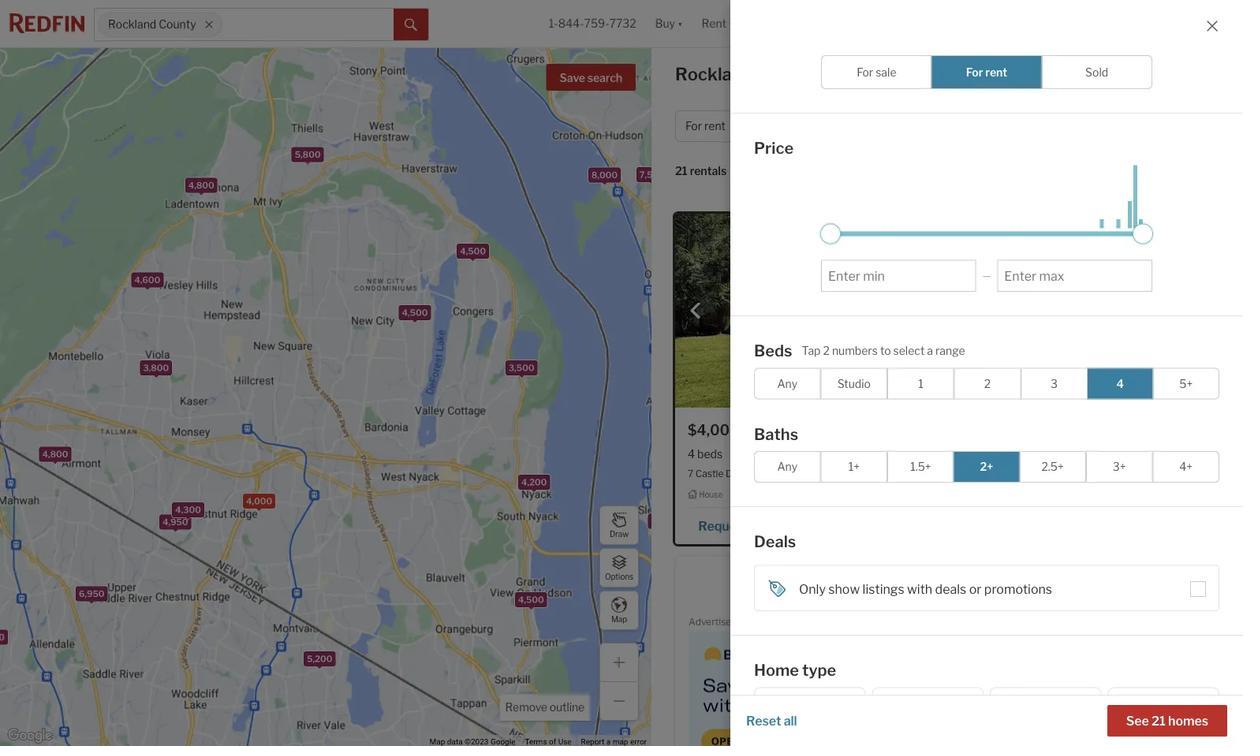 Task type: describe. For each thing, give the bounding box(es) containing it.
save
[[560, 71, 586, 85]]

option group containing for sale
[[822, 55, 1153, 89]]

sale
[[876, 65, 897, 79]]

for for for sale "checkbox"
[[857, 65, 874, 79]]

remove
[[506, 701, 548, 715]]

deals
[[936, 582, 967, 597]]

1-844-759-7732
[[549, 17, 637, 30]]

all
[[784, 714, 798, 729]]

5,200
[[307, 654, 333, 665]]

2 for 2 option
[[985, 377, 992, 390]]

see 21 homes button
[[1108, 706, 1228, 737]]

1.5+
[[911, 460, 932, 474]]

Studio checkbox
[[821, 368, 888, 399]]

$4,000
[[688, 421, 740, 439]]

1 vertical spatial 4,500
[[402, 308, 428, 318]]

options
[[605, 572, 634, 582]]

1,831 sq ft
[[1067, 448, 1119, 461]]

county for rockland county apartments for rent
[[757, 64, 817, 85]]

21 inside button
[[1152, 714, 1167, 729]]

for inside for rent button
[[686, 119, 703, 133]]

maximum price slider
[[1133, 223, 1154, 244]]

8,000
[[592, 170, 618, 180]]

0 horizontal spatial 4,800
[[42, 450, 68, 460]]

sold
[[1086, 65, 1109, 79]]

—
[[983, 270, 992, 281]]

home
[[755, 661, 799, 680]]

1 horizontal spatial 4,800
[[188, 181, 214, 191]]

or
[[970, 582, 982, 597]]

1 horizontal spatial 2
[[824, 344, 830, 357]]

range
[[936, 344, 966, 357]]

2+ radio
[[954, 451, 1021, 483]]

map button
[[600, 591, 639, 631]]

reset all button
[[747, 706, 798, 737]]

to
[[881, 344, 892, 357]]

any for 1+
[[778, 460, 798, 474]]

with
[[908, 582, 933, 597]]

0 vertical spatial a
[[928, 344, 934, 357]]

baths for 2.5 baths
[[1029, 448, 1058, 461]]

1 ny from the left
[[801, 468, 814, 479]]

4 checkbox
[[1088, 368, 1154, 399]]

21 rentals
[[676, 164, 727, 178]]

see
[[1127, 714, 1150, 729]]

home type
[[755, 661, 837, 680]]

listings
[[863, 582, 905, 597]]

for rent inside option
[[967, 65, 1008, 79]]

for sale
[[857, 65, 897, 79]]

see 21 homes
[[1127, 714, 1209, 729]]

4 for 1,831 sq ft
[[967, 448, 974, 461]]

remove rockland county image
[[204, 20, 214, 29]]

Townhome checkbox
[[1109, 688, 1220, 742]]

tour
[[761, 518, 786, 534]]

baths for 2 baths
[[741, 448, 770, 461]]

1+
[[849, 460, 860, 474]]

for
[[925, 64, 949, 85]]

house inside option
[[796, 717, 825, 729]]

1,632 sq ft
[[779, 448, 833, 461]]

0 horizontal spatial 21
[[676, 164, 688, 178]]

beds for 2.5 baths
[[976, 448, 1002, 461]]

baths
[[755, 424, 799, 444]]

7 castle dr, spring valley, ny 10977
[[688, 468, 845, 479]]

2 ny from the left
[[1083, 468, 1096, 479]]

2 for 2 baths
[[732, 448, 738, 461]]

reset
[[747, 714, 782, 729]]

27 pinebrook rd, monsey, ny 10952
[[967, 468, 1128, 479]]

5,800
[[295, 150, 321, 160]]

for rent inside button
[[686, 119, 726, 133]]

advertisement
[[689, 616, 755, 628]]

4,200
[[522, 477, 547, 488]]

rockland for rockland county apartments for rent
[[676, 64, 753, 85]]

photo of 27 pinebrook rd, monsey, ny 10952 image
[[954, 214, 1218, 408]]

3,800
[[143, 363, 169, 373]]

photos button
[[1118, 167, 1182, 192]]

2+
[[981, 460, 994, 474]]

2 checkbox
[[955, 368, 1022, 399]]

draw button
[[600, 506, 639, 545]]

save search
[[560, 71, 623, 85]]

4 for 1,632 sq ft
[[688, 448, 695, 461]]

photo of 29 astor pl, monsey, ny 10952 image
[[954, 557, 1218, 747]]

Enter max text field
[[1005, 268, 1146, 284]]

pinebrook
[[980, 468, 1026, 479]]

rockland county
[[108, 18, 196, 31]]

4 beds for 2 baths
[[688, 448, 723, 461]]

3
[[1051, 377, 1059, 390]]

1 checkbox
[[888, 368, 955, 399]]

tap 2 numbers to select a range
[[802, 344, 966, 357]]

numbers
[[833, 344, 878, 357]]

rentals
[[690, 164, 727, 178]]

type
[[803, 661, 837, 680]]

beds
[[755, 341, 793, 360]]

1-
[[549, 17, 559, 30]]

spring
[[740, 468, 769, 479]]

only
[[800, 582, 826, 597]]

sq for 1,831
[[1096, 448, 1108, 461]]

rockland for rockland county
[[108, 18, 156, 31]]

10952
[[1099, 468, 1128, 479]]

1+ radio
[[821, 451, 888, 483]]

remove outline
[[506, 701, 585, 715]]

reset all
[[747, 714, 798, 729]]

Sold checkbox
[[1042, 55, 1153, 89]]

5,000
[[651, 517, 678, 527]]



Task type: locate. For each thing, give the bounding box(es) containing it.
4,800
[[188, 181, 214, 191], [42, 450, 68, 460]]

2 horizontal spatial 2
[[985, 377, 992, 390]]

2 ft from the left
[[1111, 448, 1119, 461]]

2 right 1 option
[[985, 377, 992, 390]]

7
[[688, 468, 694, 479]]

for rent
[[967, 65, 1008, 79], [686, 119, 726, 133]]

previous button image
[[688, 303, 704, 319]]

2 up dr,
[[732, 448, 738, 461]]

1 horizontal spatial beds
[[976, 448, 1002, 461]]

0 horizontal spatial county
[[159, 18, 196, 31]]

2 sq from the left
[[1096, 448, 1108, 461]]

1 vertical spatial rent
[[705, 119, 726, 133]]

4 up 27
[[967, 448, 974, 461]]

1 horizontal spatial sq
[[1096, 448, 1108, 461]]

1 vertical spatial 2
[[985, 377, 992, 390]]

21 left rentals
[[676, 164, 688, 178]]

0 vertical spatial 21
[[676, 164, 688, 178]]

0 horizontal spatial beds
[[698, 448, 723, 461]]

beds up pinebrook
[[976, 448, 1002, 461]]

ny down 1,831 sq ft at the right
[[1083, 468, 1096, 479]]

$4,000 /mo
[[688, 421, 767, 439]]

apartments
[[821, 64, 921, 85]]

rent right for at top
[[986, 65, 1008, 79]]

1 horizontal spatial ft
[[1111, 448, 1119, 461]]

ft up the '10952'
[[1111, 448, 1119, 461]]

1 baths from the left
[[741, 448, 770, 461]]

2 inside 2 option
[[985, 377, 992, 390]]

photo of 7 castle dr, spring valley, ny 10977 image
[[676, 214, 939, 408]]

rent up rentals
[[705, 119, 726, 133]]

1 ft from the left
[[824, 448, 833, 461]]

1 horizontal spatial a
[[928, 344, 934, 357]]

0 horizontal spatial a
[[751, 518, 758, 534]]

rent inside button
[[705, 119, 726, 133]]

submit search image
[[405, 19, 418, 31]]

search
[[588, 71, 623, 85]]

2 4 beds from the left
[[967, 448, 1002, 461]]

1-844-759-7732 link
[[549, 17, 637, 30]]

1 horizontal spatial rent
[[986, 65, 1008, 79]]

map
[[612, 615, 628, 625]]

0 horizontal spatial rockland
[[108, 18, 156, 31]]

0 horizontal spatial sq
[[809, 448, 822, 461]]

2 right the tap
[[824, 344, 830, 357]]

for rent up rentals
[[686, 119, 726, 133]]

for up the 21 rentals
[[686, 119, 703, 133]]

0 horizontal spatial 2
[[732, 448, 738, 461]]

1 horizontal spatial rockland
[[676, 64, 753, 85]]

0 vertical spatial 4,800
[[188, 181, 214, 191]]

county
[[159, 18, 196, 31], [757, 64, 817, 85]]

2 horizontal spatial 4
[[1117, 377, 1125, 390]]

7732
[[610, 17, 637, 30]]

27
[[967, 468, 978, 479]]

2 beds from the left
[[976, 448, 1002, 461]]

1,632
[[779, 448, 807, 461]]

for right for at top
[[967, 65, 984, 79]]

for rent right for at top
[[967, 65, 1008, 79]]

monsey,
[[1044, 468, 1081, 479]]

options button
[[600, 549, 639, 588]]

rockland left remove rockland county icon
[[108, 18, 156, 31]]

0 vertical spatial house
[[699, 490, 723, 500]]

photos
[[1121, 168, 1164, 184]]

2.5+
[[1042, 460, 1065, 474]]

1 vertical spatial for rent
[[686, 119, 726, 133]]

1 sq from the left
[[809, 448, 822, 461]]

For rent checkbox
[[932, 55, 1043, 89]]

save search button
[[547, 64, 636, 91]]

3+
[[1114, 460, 1127, 474]]

1.5+ radio
[[888, 451, 955, 483]]

1 horizontal spatial 21
[[1152, 714, 1167, 729]]

price
[[755, 138, 794, 157]]

1 vertical spatial a
[[751, 518, 758, 534]]

0 vertical spatial 4,500
[[460, 246, 486, 257]]

21 right 'see'
[[1152, 714, 1167, 729]]

0 vertical spatial rockland
[[108, 18, 156, 31]]

county left remove rockland county icon
[[159, 18, 196, 31]]

ft up 10977
[[824, 448, 833, 461]]

4+ radio
[[1154, 451, 1220, 483]]

3,500
[[509, 363, 535, 373]]

beds up castle
[[698, 448, 723, 461]]

next button image
[[911, 303, 927, 319]]

4 right 3
[[1117, 377, 1125, 390]]

ft for 1,632 sq ft
[[824, 448, 833, 461]]

1 horizontal spatial 4
[[967, 448, 974, 461]]

1 horizontal spatial 4 beds
[[967, 448, 1002, 461]]

0 horizontal spatial ft
[[824, 448, 833, 461]]

2.5
[[1010, 448, 1027, 461]]

1 horizontal spatial house
[[796, 717, 825, 729]]

2.5+ radio
[[1020, 451, 1087, 483]]

1 horizontal spatial for rent
[[967, 65, 1008, 79]]

2 vertical spatial 4,500
[[518, 595, 544, 605]]

0 vertical spatial any
[[778, 377, 798, 390]]

studio
[[838, 377, 871, 390]]

any inside "checkbox"
[[778, 377, 798, 390]]

request
[[699, 518, 749, 534]]

castle
[[696, 468, 724, 479]]

draw
[[610, 530, 629, 539]]

county up price on the top right of page
[[757, 64, 817, 85]]

a left range
[[928, 344, 934, 357]]

None search field
[[223, 9, 394, 40]]

10977
[[816, 468, 845, 479]]

2 vertical spatial 2
[[732, 448, 738, 461]]

Any radio
[[755, 451, 821, 483]]

2 horizontal spatial 4,500
[[518, 595, 544, 605]]

5+ checkbox
[[1154, 368, 1220, 399]]

2 horizontal spatial for
[[967, 65, 984, 79]]

ft
[[824, 448, 833, 461], [1111, 448, 1119, 461]]

any for studio
[[778, 377, 798, 390]]

option group
[[822, 55, 1153, 89], [755, 368, 1220, 399], [755, 451, 1220, 483], [755, 688, 1220, 742]]

baths
[[741, 448, 770, 461], [1029, 448, 1058, 461]]

4,300
[[175, 505, 201, 515]]

county for rockland county
[[159, 18, 196, 31]]

any
[[778, 377, 798, 390], [778, 460, 798, 474]]

1 vertical spatial 21
[[1152, 714, 1167, 729]]

any inside option
[[778, 460, 798, 474]]

request a tour
[[699, 518, 786, 534]]

baths up 27 pinebrook rd, monsey, ny 10952 at bottom right
[[1029, 448, 1058, 461]]

request a tour button
[[688, 513, 803, 537]]

a inside button
[[751, 518, 758, 534]]

show
[[829, 582, 860, 597]]

only show listings with deals or promotions
[[800, 582, 1053, 597]]

1 horizontal spatial for
[[857, 65, 874, 79]]

1 vertical spatial any
[[778, 460, 798, 474]]

For sale checkbox
[[822, 55, 933, 89]]

for inside 'for rent' option
[[967, 65, 984, 79]]

option group containing house
[[755, 688, 1220, 742]]

minimum price slider
[[821, 223, 841, 244]]

rockland
[[108, 18, 156, 31], [676, 64, 753, 85]]

1 horizontal spatial ny
[[1083, 468, 1096, 479]]

1 vertical spatial rockland
[[676, 64, 753, 85]]

rd,
[[1028, 468, 1042, 479]]

2 any from the top
[[778, 460, 798, 474]]

844-
[[559, 17, 584, 30]]

1 vertical spatial 4,800
[[42, 450, 68, 460]]

3 checkbox
[[1022, 368, 1088, 399]]

7,500
[[640, 170, 665, 180]]

rent
[[952, 64, 992, 85]]

21
[[676, 164, 688, 178], [1152, 714, 1167, 729]]

4 beds
[[688, 448, 723, 461], [967, 448, 1002, 461]]

rockland county apartments for rent
[[676, 64, 992, 85]]

0 vertical spatial for rent
[[967, 65, 1008, 79]]

map region
[[0, 24, 744, 747]]

for for 'for rent' option
[[967, 65, 984, 79]]

select
[[894, 344, 925, 357]]

1 vertical spatial house
[[796, 717, 825, 729]]

0 horizontal spatial 4
[[688, 448, 695, 461]]

outline
[[550, 701, 585, 715]]

sq for 1,632
[[809, 448, 822, 461]]

ft for 1,831 sq ft
[[1111, 448, 1119, 461]]

House checkbox
[[755, 688, 866, 742]]

4 up 7
[[688, 448, 695, 461]]

4,600
[[135, 275, 161, 285]]

1 horizontal spatial county
[[757, 64, 817, 85]]

rent inside option
[[986, 65, 1008, 79]]

0 horizontal spatial for rent
[[686, 119, 726, 133]]

beds for 2 baths
[[698, 448, 723, 461]]

1 4 beds from the left
[[688, 448, 723, 461]]

1
[[919, 377, 924, 390]]

4 beds for 2.5 baths
[[967, 448, 1002, 461]]

6,950
[[79, 589, 105, 600]]

0 horizontal spatial baths
[[741, 448, 770, 461]]

1 beds from the left
[[698, 448, 723, 461]]

None checkbox
[[873, 688, 984, 742], [991, 688, 1102, 742], [873, 688, 984, 742], [991, 688, 1102, 742]]

rockland up for rent button
[[676, 64, 753, 85]]

1,831
[[1067, 448, 1094, 461]]

for left sale
[[857, 65, 874, 79]]

0 horizontal spatial rent
[[705, 119, 726, 133]]

4 beds up castle
[[688, 448, 723, 461]]

0 horizontal spatial 4 beds
[[688, 448, 723, 461]]

0 horizontal spatial for
[[686, 119, 703, 133]]

0 vertical spatial 2
[[824, 344, 830, 357]]

ny
[[801, 468, 814, 479], [1083, 468, 1096, 479]]

homes
[[1169, 714, 1209, 729]]

4 beds up 27
[[967, 448, 1002, 461]]

ny down 1,632 sq ft
[[801, 468, 814, 479]]

0 horizontal spatial house
[[699, 490, 723, 500]]

sq right the '1,632'
[[809, 448, 822, 461]]

for
[[857, 65, 874, 79], [967, 65, 984, 79], [686, 119, 703, 133]]

2.5 baths
[[1010, 448, 1058, 461]]

1 horizontal spatial 4,500
[[460, 246, 486, 257]]

google image
[[4, 726, 56, 747]]

rent
[[986, 65, 1008, 79], [705, 119, 726, 133]]

1 horizontal spatial baths
[[1029, 448, 1058, 461]]

tap
[[802, 344, 821, 357]]

0 vertical spatial county
[[159, 18, 196, 31]]

4,000
[[246, 497, 272, 507]]

sq left 3+
[[1096, 448, 1108, 461]]

4,950
[[163, 517, 188, 527]]

a left tour
[[751, 518, 758, 534]]

a
[[928, 344, 934, 357], [751, 518, 758, 534]]

0 horizontal spatial ny
[[801, 468, 814, 479]]

/mo
[[740, 421, 767, 439]]

Any checkbox
[[755, 368, 821, 399]]

2 baths from the left
[[1029, 448, 1058, 461]]

sq
[[809, 448, 822, 461], [1096, 448, 1108, 461]]

remove outline button
[[500, 695, 590, 721]]

0 horizontal spatial 4,500
[[402, 308, 428, 318]]

ad region
[[689, 632, 926, 747]]

0 vertical spatial rent
[[986, 65, 1008, 79]]

Enter min text field
[[829, 268, 970, 284]]

house
[[699, 490, 723, 500], [796, 717, 825, 729]]

2 baths
[[732, 448, 770, 461]]

valley,
[[771, 468, 799, 479]]

759-
[[584, 17, 610, 30]]

townhome
[[1140, 717, 1189, 729]]

promotions
[[985, 582, 1053, 597]]

5+
[[1180, 377, 1194, 390]]

for rent button
[[676, 111, 756, 142]]

for inside for sale "checkbox"
[[857, 65, 874, 79]]

baths up spring at the bottom right of the page
[[741, 448, 770, 461]]

1 vertical spatial county
[[757, 64, 817, 85]]

4 inside checkbox
[[1117, 377, 1125, 390]]

1 any from the top
[[778, 377, 798, 390]]

3+ radio
[[1087, 451, 1154, 483]]



Task type: vqa. For each thing, say whether or not it's contained in the screenshot.
the bottom 2
yes



